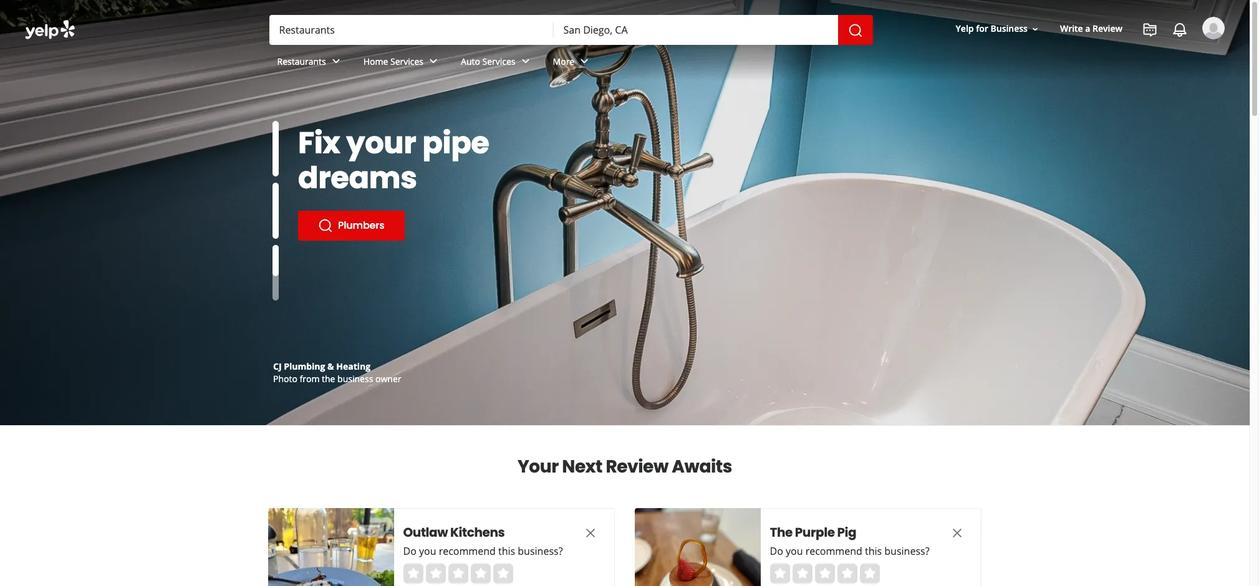 Task type: vqa. For each thing, say whether or not it's contained in the screenshot.
Public
no



Task type: describe. For each thing, give the bounding box(es) containing it.
Find text field
[[279, 23, 544, 37]]

business categories element
[[267, 45, 1226, 81]]

the purple pig link
[[771, 524, 927, 542]]

2 select slide image from the top
[[273, 183, 279, 239]]

none field find
[[279, 23, 544, 37]]

a
[[1086, 23, 1091, 35]]

home
[[364, 55, 388, 67]]

none field near
[[564, 23, 828, 37]]

cj plumbing & heating link
[[273, 361, 371, 373]]

dismiss card image
[[583, 526, 598, 541]]

rating element for kitchens
[[404, 564, 514, 584]]

explore banner section banner
[[0, 0, 1251, 426]]

do for outlaw kitchens
[[404, 545, 417, 558]]

dreams
[[298, 157, 417, 199]]

from
[[300, 373, 320, 385]]

fix your pipe dreams
[[298, 122, 490, 199]]

(no rating) image for purple
[[771, 564, 880, 584]]

business
[[991, 23, 1028, 35]]

notifications image
[[1173, 22, 1188, 37]]

auto services
[[461, 55, 516, 67]]

recommend for purple
[[806, 545, 863, 558]]

services for auto services
[[483, 55, 516, 67]]

noah l. image
[[1203, 17, 1226, 39]]

fix
[[298, 122, 340, 164]]

&
[[328, 361, 334, 373]]

recommend for kitchens
[[439, 545, 496, 558]]

photo of the purple pig image
[[635, 509, 761, 587]]

restaurants
[[277, 55, 326, 67]]

owner
[[376, 373, 402, 385]]

do you recommend this business? for outlaw kitchens
[[404, 545, 564, 558]]

1 select slide image from the top
[[273, 121, 279, 177]]

photo of outlaw kitchens image
[[268, 509, 394, 587]]

outlaw kitchens link
[[404, 524, 560, 542]]

24 chevron down v2 image for restaurants
[[329, 54, 344, 69]]

yelp for business
[[956, 23, 1028, 35]]

24 chevron down v2 image for auto services
[[518, 54, 533, 69]]

your next review awaits
[[518, 455, 733, 479]]

(no rating) image for kitchens
[[404, 564, 514, 584]]

write a review link
[[1056, 18, 1128, 40]]

home services link
[[354, 45, 451, 81]]

the purple pig
[[771, 524, 857, 542]]

yelp for business button
[[951, 18, 1046, 40]]

24 chevron down v2 image for home services
[[426, 54, 441, 69]]

pig
[[838, 524, 857, 542]]

Near text field
[[564, 23, 828, 37]]

pipe
[[423, 122, 490, 164]]

write
[[1061, 23, 1084, 35]]

24 chevron down v2 image for more
[[577, 54, 592, 69]]



Task type: locate. For each thing, give the bounding box(es) containing it.
None radio
[[404, 564, 424, 584], [426, 564, 446, 584], [771, 564, 791, 584], [793, 564, 813, 584], [861, 564, 880, 584], [404, 564, 424, 584], [426, 564, 446, 584], [771, 564, 791, 584], [793, 564, 813, 584], [861, 564, 880, 584]]

(no rating) image down outlaw kitchens
[[404, 564, 514, 584]]

kitchens
[[451, 524, 505, 542]]

1 24 chevron down v2 image from the left
[[518, 54, 533, 69]]

None field
[[279, 23, 544, 37], [564, 23, 828, 37]]

business? for the purple pig
[[885, 545, 930, 558]]

0 horizontal spatial review
[[606, 455, 669, 479]]

1 24 chevron down v2 image from the left
[[329, 54, 344, 69]]

1 business? from the left
[[518, 545, 564, 558]]

do for the purple pig
[[771, 545, 784, 558]]

heating
[[336, 361, 371, 373]]

none search field inside search box
[[269, 15, 876, 45]]

your
[[518, 455, 559, 479]]

your
[[346, 122, 416, 164]]

rating element down outlaw kitchens
[[404, 564, 514, 584]]

0 horizontal spatial none field
[[279, 23, 544, 37]]

home services
[[364, 55, 424, 67]]

1 rating element from the left
[[404, 564, 514, 584]]

do down the outlaw
[[404, 545, 417, 558]]

1 services from the left
[[391, 55, 424, 67]]

(no rating) image
[[404, 564, 514, 584], [771, 564, 880, 584]]

1 none field from the left
[[279, 23, 544, 37]]

user actions element
[[946, 16, 1243, 92]]

2 services from the left
[[483, 55, 516, 67]]

plumbers link
[[298, 211, 405, 241]]

business
[[338, 373, 373, 385]]

0 horizontal spatial business?
[[518, 545, 564, 558]]

awaits
[[672, 455, 733, 479]]

2 you from the left
[[787, 545, 804, 558]]

rating element down purple
[[771, 564, 880, 584]]

do you recommend this business? for the purple pig
[[771, 545, 930, 558]]

2 none field from the left
[[564, 23, 828, 37]]

2 (no rating) image from the left
[[771, 564, 880, 584]]

24 chevron down v2 image
[[329, 54, 344, 69], [426, 54, 441, 69]]

24 chevron down v2 image right auto services
[[518, 54, 533, 69]]

0 horizontal spatial 24 chevron down v2 image
[[329, 54, 344, 69]]

0 horizontal spatial (no rating) image
[[404, 564, 514, 584]]

24 chevron down v2 image
[[518, 54, 533, 69], [577, 54, 592, 69]]

recommend
[[439, 545, 496, 558], [806, 545, 863, 558]]

do you recommend this business?
[[404, 545, 564, 558], [771, 545, 930, 558]]

24 chevron down v2 image right the restaurants at the top left of page
[[329, 54, 344, 69]]

1 horizontal spatial business?
[[885, 545, 930, 558]]

cj
[[273, 361, 282, 373]]

0 horizontal spatial do
[[404, 545, 417, 558]]

none field up home services link
[[279, 23, 544, 37]]

business? down the purple pig link
[[885, 545, 930, 558]]

(no rating) image down purple
[[771, 564, 880, 584]]

1 do you recommend this business? from the left
[[404, 545, 564, 558]]

auto services link
[[451, 45, 543, 81]]

this for outlaw kitchens
[[499, 545, 516, 558]]

do down the on the right of the page
[[771, 545, 784, 558]]

1 horizontal spatial none field
[[564, 23, 828, 37]]

2 do from the left
[[771, 545, 784, 558]]

24 chevron down v2 image right more
[[577, 54, 592, 69]]

2 24 chevron down v2 image from the left
[[577, 54, 592, 69]]

2 recommend from the left
[[806, 545, 863, 558]]

0 horizontal spatial you
[[420, 545, 437, 558]]

1 horizontal spatial do
[[771, 545, 784, 558]]

2 24 chevron down v2 image from the left
[[426, 54, 441, 69]]

1 recommend from the left
[[439, 545, 496, 558]]

services for home services
[[391, 55, 424, 67]]

None search field
[[0, 0, 1251, 92]]

16 chevron down v2 image
[[1031, 24, 1041, 34]]

plumbers
[[338, 218, 385, 233]]

recommend down the kitchens
[[439, 545, 496, 558]]

0 vertical spatial review
[[1093, 23, 1123, 35]]

None radio
[[449, 564, 469, 584], [471, 564, 491, 584], [494, 564, 514, 584], [816, 564, 836, 584], [838, 564, 858, 584], [449, 564, 469, 584], [471, 564, 491, 584], [494, 564, 514, 584], [816, 564, 836, 584], [838, 564, 858, 584]]

business?
[[518, 545, 564, 558], [885, 545, 930, 558]]

photo
[[273, 373, 298, 385]]

recommend down 'pig'
[[806, 545, 863, 558]]

rating element
[[404, 564, 514, 584], [771, 564, 880, 584]]

select slide image
[[273, 121, 279, 177], [273, 183, 279, 239], [273, 222, 279, 278]]

dismiss card image
[[950, 526, 965, 541]]

2 do you recommend this business? from the left
[[771, 545, 930, 558]]

review inside user actions element
[[1093, 23, 1123, 35]]

services right auto
[[483, 55, 516, 67]]

1 horizontal spatial services
[[483, 55, 516, 67]]

cj plumbing & heating photo from the business owner
[[273, 361, 402, 385]]

1 horizontal spatial this
[[866, 545, 883, 558]]

more link
[[543, 45, 602, 81]]

1 (no rating) image from the left
[[404, 564, 514, 584]]

outlaw
[[404, 524, 448, 542]]

rating element for purple
[[771, 564, 880, 584]]

1 horizontal spatial recommend
[[806, 545, 863, 558]]

none search field containing yelp for business
[[0, 0, 1251, 92]]

24 chevron down v2 image inside auto services link
[[518, 54, 533, 69]]

you for outlaw
[[420, 545, 437, 558]]

1 you from the left
[[420, 545, 437, 558]]

next
[[562, 455, 603, 479]]

this
[[499, 545, 516, 558], [866, 545, 883, 558]]

restaurants link
[[267, 45, 354, 81]]

1 horizontal spatial 24 chevron down v2 image
[[577, 54, 592, 69]]

0 horizontal spatial recommend
[[439, 545, 496, 558]]

2 rating element from the left
[[771, 564, 880, 584]]

review for next
[[606, 455, 669, 479]]

the
[[771, 524, 793, 542]]

plumbing
[[284, 361, 325, 373]]

outlaw kitchens
[[404, 524, 505, 542]]

purple
[[796, 524, 836, 542]]

0 horizontal spatial 24 chevron down v2 image
[[518, 54, 533, 69]]

24 chevron down v2 image inside home services link
[[426, 54, 441, 69]]

24 search v2 image
[[318, 218, 333, 233]]

1 horizontal spatial do you recommend this business?
[[771, 545, 930, 558]]

review for a
[[1093, 23, 1123, 35]]

1 horizontal spatial rating element
[[771, 564, 880, 584]]

0 horizontal spatial rating element
[[404, 564, 514, 584]]

1 horizontal spatial 24 chevron down v2 image
[[426, 54, 441, 69]]

services
[[391, 55, 424, 67], [483, 55, 516, 67]]

business? for outlaw kitchens
[[518, 545, 564, 558]]

none field up business categories element
[[564, 23, 828, 37]]

yelp
[[956, 23, 974, 35]]

for
[[977, 23, 989, 35]]

more
[[553, 55, 575, 67]]

review right next
[[606, 455, 669, 479]]

projects image
[[1143, 22, 1158, 37]]

this down the purple pig link
[[866, 545, 883, 558]]

business? down outlaw kitchens link
[[518, 545, 564, 558]]

0 horizontal spatial do you recommend this business?
[[404, 545, 564, 558]]

None search field
[[269, 15, 876, 45]]

24 chevron down v2 image inside more link
[[577, 54, 592, 69]]

this for the purple pig
[[866, 545, 883, 558]]

1 horizontal spatial review
[[1093, 23, 1123, 35]]

0 horizontal spatial this
[[499, 545, 516, 558]]

the
[[322, 373, 335, 385]]

you
[[420, 545, 437, 558], [787, 545, 804, 558]]

do you recommend this business? down outlaw kitchens link
[[404, 545, 564, 558]]

write a review
[[1061, 23, 1123, 35]]

services right home
[[391, 55, 424, 67]]

24 chevron down v2 image inside restaurants link
[[329, 54, 344, 69]]

1 do from the left
[[404, 545, 417, 558]]

3 select slide image from the top
[[273, 222, 279, 278]]

1 this from the left
[[499, 545, 516, 558]]

review
[[1093, 23, 1123, 35], [606, 455, 669, 479]]

24 chevron down v2 image left auto
[[426, 54, 441, 69]]

do you recommend this business? down the purple pig link
[[771, 545, 930, 558]]

you for the
[[787, 545, 804, 558]]

1 horizontal spatial (no rating) image
[[771, 564, 880, 584]]

this down outlaw kitchens link
[[499, 545, 516, 558]]

2 this from the left
[[866, 545, 883, 558]]

1 horizontal spatial you
[[787, 545, 804, 558]]

0 horizontal spatial services
[[391, 55, 424, 67]]

1 vertical spatial review
[[606, 455, 669, 479]]

you down the outlaw
[[420, 545, 437, 558]]

auto
[[461, 55, 480, 67]]

review right a
[[1093, 23, 1123, 35]]

2 business? from the left
[[885, 545, 930, 558]]

do
[[404, 545, 417, 558], [771, 545, 784, 558]]

you down the on the right of the page
[[787, 545, 804, 558]]

search image
[[848, 23, 863, 38]]



